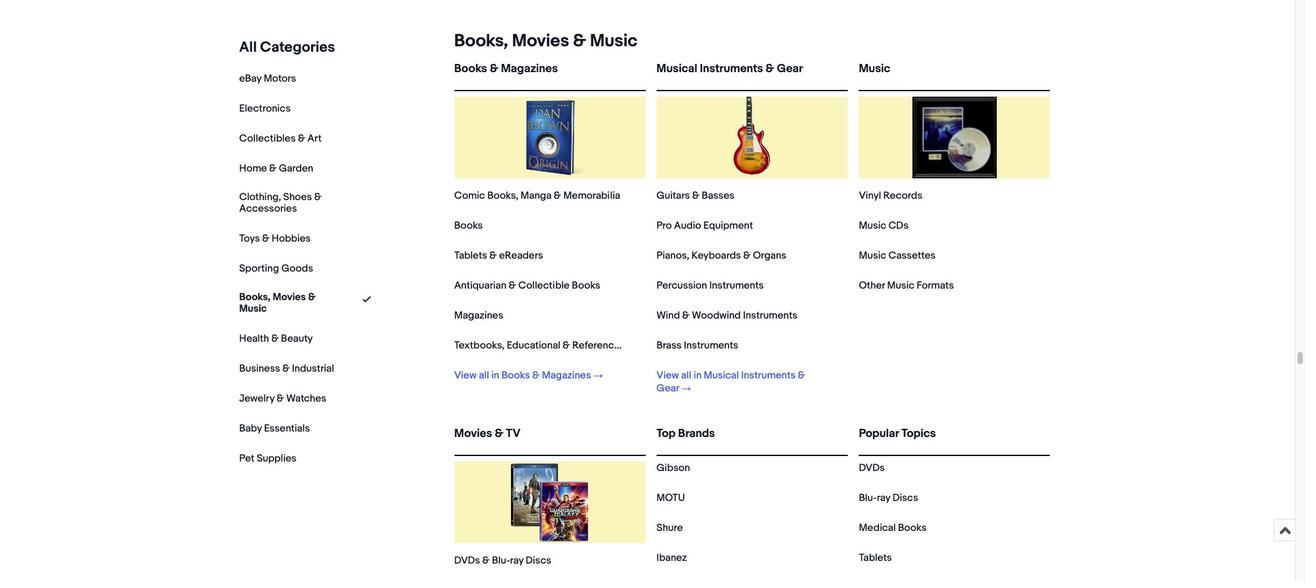 Task type: vqa. For each thing, say whether or not it's contained in the screenshot.
the Home & Garden
yes



Task type: locate. For each thing, give the bounding box(es) containing it.
educational
[[507, 339, 561, 352]]

dvds & blu-ray discs link
[[454, 554, 552, 567]]

&
[[573, 31, 586, 52], [490, 62, 499, 76], [766, 62, 775, 76], [298, 132, 305, 145], [269, 162, 277, 175], [554, 189, 561, 202], [692, 189, 700, 202], [314, 191, 322, 204], [262, 232, 270, 245], [490, 249, 497, 262], [744, 249, 751, 262], [509, 279, 516, 292], [308, 291, 316, 303], [682, 309, 690, 322], [271, 332, 279, 345], [563, 339, 570, 352], [282, 362, 290, 375], [533, 369, 540, 382], [798, 369, 806, 382], [277, 392, 284, 405], [495, 427, 504, 440], [483, 554, 490, 567]]

comic
[[454, 189, 485, 202]]

view down textbooks,
[[454, 369, 477, 382]]

ray
[[877, 492, 891, 504], [510, 554, 524, 567]]

1 vertical spatial musical
[[704, 369, 739, 382]]

tablets for tablets link
[[859, 551, 892, 564]]

2 all from the left
[[681, 369, 692, 382]]

brands
[[678, 427, 715, 440]]

other music formats link
[[859, 279, 954, 292]]

beauty
[[281, 332, 313, 345]]

motu
[[657, 492, 685, 504]]

all for books
[[479, 369, 489, 382]]

2 view from the left
[[657, 369, 679, 382]]

2 vertical spatial books,
[[239, 291, 271, 303]]

tablets down medical
[[859, 551, 892, 564]]

1 vertical spatial movies
[[273, 291, 306, 303]]

1 horizontal spatial movies
[[454, 427, 492, 440]]

music
[[590, 31, 638, 52], [859, 62, 891, 76], [859, 219, 887, 232], [859, 249, 887, 262], [888, 279, 915, 292], [239, 302, 267, 315]]

view for books & magazines
[[454, 369, 477, 382]]

1 horizontal spatial musical
[[704, 369, 739, 382]]

& inside clothing, shoes & accessories
[[314, 191, 322, 204]]

music cassettes
[[859, 249, 936, 262]]

movies up books & magazines link
[[512, 31, 569, 52]]

music inside books, movies & music
[[239, 302, 267, 315]]

antiquarian & collectible books link
[[454, 279, 601, 292]]

1 horizontal spatial view
[[657, 369, 679, 382]]

0 horizontal spatial books, movies & music link
[[239, 291, 335, 315]]

pianos, keyboards & organs link
[[657, 249, 787, 262]]

categories
[[260, 39, 335, 57]]

blu-ray discs
[[859, 492, 919, 504]]

jewelry
[[239, 392, 275, 405]]

wind & woodwind instruments link
[[657, 309, 798, 322]]

sporting goods link
[[239, 262, 313, 275]]

1 in from the left
[[492, 369, 499, 382]]

baby essentials
[[239, 422, 310, 435]]

musical
[[657, 62, 698, 76], [704, 369, 739, 382]]

1 vertical spatial blu-
[[492, 554, 510, 567]]

woodwind
[[692, 309, 741, 322]]

collectible
[[519, 279, 570, 292]]

magazines
[[501, 62, 558, 76], [454, 309, 504, 322], [542, 369, 591, 382]]

music cds
[[859, 219, 909, 232]]

clothing, shoes & accessories link
[[239, 191, 335, 215]]

dvds link
[[859, 462, 885, 474]]

ray down movies & tv image
[[510, 554, 524, 567]]

books, movies & music down sporting goods link
[[239, 291, 316, 315]]

1 vertical spatial magazines
[[454, 309, 504, 322]]

vinyl
[[859, 189, 882, 202]]

motors
[[264, 72, 296, 85]]

0 vertical spatial books, movies & music link
[[449, 31, 638, 52]]

supplies
[[257, 452, 297, 465]]

books, movies & music up books & magazines link
[[454, 31, 638, 52]]

business & industrial link
[[239, 362, 334, 375]]

movies & tv
[[454, 427, 521, 440]]

tablets for tablets & ereaders
[[454, 249, 487, 262]]

tablets down books link
[[454, 249, 487, 262]]

instruments for percussion instruments
[[710, 279, 764, 292]]

2 in from the left
[[694, 369, 702, 382]]

movies down goods
[[273, 291, 306, 303]]

0 vertical spatial dvds
[[859, 462, 885, 474]]

& inside view all in musical instruments & gear
[[798, 369, 806, 382]]

0 vertical spatial discs
[[893, 492, 919, 504]]

equipment
[[704, 219, 753, 232]]

gear
[[777, 62, 803, 76], [657, 382, 680, 395]]

art
[[308, 132, 322, 145]]

view all in books & magazines link
[[454, 369, 603, 382]]

view all in books & magazines
[[454, 369, 591, 382]]

1 vertical spatial discs
[[526, 554, 552, 567]]

jewelry & watches
[[239, 392, 326, 405]]

sporting
[[239, 262, 279, 275]]

dvds for dvds link at the bottom right of page
[[859, 462, 885, 474]]

shure link
[[657, 521, 683, 534]]

blu-
[[859, 492, 877, 504], [492, 554, 510, 567]]

0 vertical spatial movies
[[512, 31, 569, 52]]

instruments for musical instruments & gear
[[700, 62, 763, 76]]

0 vertical spatial musical
[[657, 62, 698, 76]]

1 horizontal spatial discs
[[893, 492, 919, 504]]

music cds link
[[859, 219, 909, 232]]

ereaders
[[499, 249, 543, 262]]

0 vertical spatial books, movies & music
[[454, 31, 638, 52]]

ray up medical
[[877, 492, 891, 504]]

0 vertical spatial blu-
[[859, 492, 877, 504]]

0 horizontal spatial books, movies & music
[[239, 291, 316, 315]]

watches
[[286, 392, 326, 405]]

0 horizontal spatial gear
[[657, 382, 680, 395]]

books, inside books, movies & music
[[239, 291, 271, 303]]

2 vertical spatial magazines
[[542, 369, 591, 382]]

0 vertical spatial ray
[[877, 492, 891, 504]]

reference
[[572, 339, 620, 352]]

all down textbooks,
[[479, 369, 489, 382]]

1 horizontal spatial gear
[[777, 62, 803, 76]]

movies inside books, movies & music
[[273, 291, 306, 303]]

view down brass
[[657, 369, 679, 382]]

dvds for dvds & blu-ray discs
[[454, 554, 480, 567]]

1 vertical spatial books, movies & music link
[[239, 291, 335, 315]]

popular topics
[[859, 427, 936, 440]]

in for &
[[492, 369, 499, 382]]

books, movies & music link up books & magazines link
[[449, 31, 638, 52]]

movies inside the movies & tv link
[[454, 427, 492, 440]]

0 horizontal spatial ray
[[510, 554, 524, 567]]

1 all from the left
[[479, 369, 489, 382]]

all categories
[[239, 39, 335, 57]]

hobbies
[[272, 232, 311, 245]]

view inside view all in musical instruments & gear
[[657, 369, 679, 382]]

0 horizontal spatial in
[[492, 369, 499, 382]]

textbooks, educational & reference books
[[454, 339, 651, 352]]

1 vertical spatial tablets
[[859, 551, 892, 564]]

music link
[[859, 62, 1051, 87]]

dvds
[[859, 462, 885, 474], [454, 554, 480, 567]]

1 view from the left
[[454, 369, 477, 382]]

0 vertical spatial magazines
[[501, 62, 558, 76]]

musical inside musical instruments & gear link
[[657, 62, 698, 76]]

antiquarian & collectible books
[[454, 279, 601, 292]]

clothing, shoes & accessories
[[239, 191, 322, 215]]

guitars & basses link
[[657, 189, 735, 202]]

instruments for brass instruments
[[684, 339, 739, 352]]

1 horizontal spatial all
[[681, 369, 692, 382]]

in inside view all in musical instruments & gear
[[694, 369, 702, 382]]

discs down movies & tv image
[[526, 554, 552, 567]]

baby essentials link
[[239, 422, 310, 435]]

toys & hobbies
[[239, 232, 311, 245]]

0 horizontal spatial tablets
[[454, 249, 487, 262]]

1 vertical spatial gear
[[657, 382, 680, 395]]

all down brass instruments link
[[681, 369, 692, 382]]

0 horizontal spatial musical
[[657, 62, 698, 76]]

books, up the books & magazines
[[454, 31, 508, 52]]

discs
[[893, 492, 919, 504], [526, 554, 552, 567]]

antiquarian
[[454, 279, 507, 292]]

garden
[[279, 162, 313, 175]]

in down textbooks,
[[492, 369, 499, 382]]

0 horizontal spatial dvds
[[454, 554, 480, 567]]

blu-ray discs link
[[859, 492, 919, 504]]

1 vertical spatial dvds
[[454, 554, 480, 567]]

brass
[[657, 339, 682, 352]]

books, down the sporting
[[239, 291, 271, 303]]

1 horizontal spatial in
[[694, 369, 702, 382]]

collectibles
[[239, 132, 296, 145]]

books, movies & music link down goods
[[239, 291, 335, 315]]

home
[[239, 162, 267, 175]]

0 horizontal spatial all
[[479, 369, 489, 382]]

1 horizontal spatial blu-
[[859, 492, 877, 504]]

instruments inside view all in musical instruments & gear
[[741, 369, 796, 382]]

0 horizontal spatial view
[[454, 369, 477, 382]]

0 vertical spatial tablets
[[454, 249, 487, 262]]

0 horizontal spatial movies
[[273, 291, 306, 303]]

all inside view all in musical instruments & gear
[[681, 369, 692, 382]]

1 horizontal spatial books, movies & music link
[[449, 31, 638, 52]]

0 vertical spatial gear
[[777, 62, 803, 76]]

pianos, keyboards & organs
[[657, 249, 787, 262]]

2 vertical spatial movies
[[454, 427, 492, 440]]

pianos,
[[657, 249, 690, 262]]

other
[[859, 279, 885, 292]]

books, right comic
[[488, 189, 519, 202]]

manga
[[521, 189, 552, 202]]

1 vertical spatial books,
[[488, 189, 519, 202]]

movies left tv
[[454, 427, 492, 440]]

discs up medical books
[[893, 492, 919, 504]]

1 horizontal spatial dvds
[[859, 462, 885, 474]]

in down brass instruments link
[[694, 369, 702, 382]]

ibanez
[[657, 551, 687, 564]]

books & magazines link
[[454, 62, 646, 87]]

1 horizontal spatial tablets
[[859, 551, 892, 564]]



Task type: describe. For each thing, give the bounding box(es) containing it.
tablets & ereaders
[[454, 249, 543, 262]]

books link
[[454, 219, 483, 232]]

topics
[[902, 427, 936, 440]]

0 vertical spatial books,
[[454, 31, 508, 52]]

collectibles & art
[[239, 132, 322, 145]]

ibanez link
[[657, 551, 687, 564]]

toys
[[239, 232, 260, 245]]

gibson link
[[657, 462, 690, 474]]

ebay motors
[[239, 72, 296, 85]]

musical instruments & gear
[[657, 62, 803, 76]]

1 vertical spatial ray
[[510, 554, 524, 567]]

textbooks,
[[454, 339, 505, 352]]

top
[[657, 427, 676, 440]]

health
[[239, 332, 269, 345]]

keyboards
[[692, 249, 741, 262]]

pro audio equipment
[[657, 219, 753, 232]]

memorabilia
[[564, 189, 621, 202]]

essentials
[[264, 422, 310, 435]]

shure
[[657, 521, 683, 534]]

accessories
[[239, 202, 297, 215]]

basses
[[702, 189, 735, 202]]

business
[[239, 362, 280, 375]]

formats
[[917, 279, 954, 292]]

music inside music 'link'
[[859, 62, 891, 76]]

wind & woodwind instruments
[[657, 309, 798, 322]]

1 horizontal spatial books, movies & music
[[454, 31, 638, 52]]

sporting goods
[[239, 262, 313, 275]]

2 horizontal spatial movies
[[512, 31, 569, 52]]

movies & tv link
[[454, 427, 646, 452]]

home & garden
[[239, 162, 313, 175]]

industrial
[[292, 362, 334, 375]]

gibson
[[657, 462, 690, 474]]

tablets & ereaders link
[[454, 249, 543, 262]]

pro
[[657, 219, 672, 232]]

ebay
[[239, 72, 262, 85]]

records
[[884, 189, 923, 202]]

movies & tv image
[[509, 462, 591, 543]]

all
[[239, 39, 257, 57]]

1 horizontal spatial ray
[[877, 492, 891, 504]]

0 horizontal spatial discs
[[526, 554, 552, 567]]

dvds & blu-ray discs
[[454, 554, 552, 567]]

vinyl records link
[[859, 189, 923, 202]]

percussion instruments
[[657, 279, 764, 292]]

gear inside view all in musical instruments & gear
[[657, 382, 680, 395]]

wind
[[657, 309, 680, 322]]

view all in musical instruments & gear link
[[657, 369, 829, 395]]

1 vertical spatial books, movies & music
[[239, 291, 316, 315]]

electronics
[[239, 102, 291, 115]]

books & magazines image
[[509, 97, 591, 178]]

pet supplies link
[[239, 452, 297, 465]]

medical
[[859, 521, 896, 534]]

books & magazines
[[454, 62, 558, 76]]

collectibles & art link
[[239, 132, 322, 145]]

electronics link
[[239, 102, 291, 115]]

all for musical
[[681, 369, 692, 382]]

toys & hobbies link
[[239, 232, 311, 245]]

organs
[[753, 249, 787, 262]]

baby
[[239, 422, 262, 435]]

textbooks, educational & reference books link
[[454, 339, 651, 352]]

comic books, manga & memorabilia
[[454, 189, 621, 202]]

view all in musical instruments & gear
[[657, 369, 806, 395]]

pro audio equipment link
[[657, 219, 753, 232]]

business & industrial
[[239, 362, 334, 375]]

0 horizontal spatial blu-
[[492, 554, 510, 567]]

magazines link
[[454, 309, 504, 322]]

music image
[[913, 97, 997, 178]]

musical instruments & gear link
[[657, 62, 848, 87]]

medical books link
[[859, 521, 927, 534]]

health & beauty
[[239, 332, 313, 345]]

jewelry & watches link
[[239, 392, 326, 405]]

clothing,
[[239, 191, 281, 204]]

tablets link
[[859, 551, 892, 564]]

view for musical instruments & gear
[[657, 369, 679, 382]]

guitars & basses
[[657, 189, 735, 202]]

musical inside view all in musical instruments & gear
[[704, 369, 739, 382]]

musical instruments & gear image
[[712, 97, 793, 178]]

cassettes
[[889, 249, 936, 262]]

health & beauty link
[[239, 332, 313, 345]]

medical books
[[859, 521, 927, 534]]

cds
[[889, 219, 909, 232]]

percussion
[[657, 279, 707, 292]]

percussion instruments link
[[657, 279, 764, 292]]

other music formats
[[859, 279, 954, 292]]

motu link
[[657, 492, 685, 504]]

in for instruments
[[694, 369, 702, 382]]



